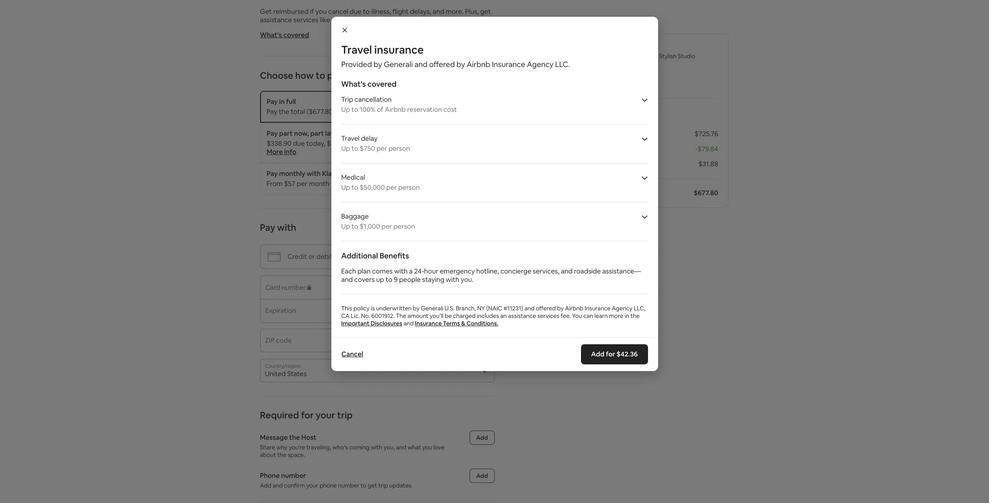 Task type: vqa. For each thing, say whether or not it's contained in the screenshot.
the leftmost Colosseum
no



Task type: describe. For each thing, give the bounding box(es) containing it.
if
[[310, 7, 314, 16]]

traveling,
[[307, 444, 331, 452]]

reimbursed
[[273, 7, 309, 16]]

terms
[[443, 320, 460, 327]]

travel delay up to $750 per person
[[341, 134, 410, 153]]

to inside travel delay up to $750 per person
[[352, 144, 358, 153]]

services inside get reimbursed if you cancel due to illness, flight delays, and more. plus, get assistance services like emergency help.
[[294, 16, 319, 24]]

cancel button
[[337, 346, 367, 363]]

and right services,
[[561, 267, 573, 276]]

to inside the "each plan comes with a 24-hour emergency hotline, concierge services, and roadside assistance— and covers up to 9 people staying with you."
[[386, 275, 393, 284]]

each
[[341, 267, 356, 276]]

travel for insurance
[[341, 43, 372, 57]]

conditions.
[[467, 320, 499, 327]]

monthly
[[279, 169, 306, 178]]

per inside travel delay up to $750 per person
[[377, 144, 387, 153]]

full
[[286, 97, 296, 106]]

required
[[260, 410, 299, 421]]

this
[[341, 305, 352, 312]]

more
[[610, 312, 624, 320]]

2 vertical spatial insurance
[[415, 320, 442, 327]]

apply.
[[416, 179, 434, 188]]

$50,000
[[360, 183, 385, 192]]

fees.
[[432, 139, 447, 148]]

can
[[584, 312, 594, 320]]

to inside "medical up to $50,000 per person"
[[352, 183, 358, 192]]

up inside trip cancellation up to 100% of airbnb reservation cost
[[341, 105, 350, 114]]

states
[[287, 370, 307, 379]]

$725.76
[[695, 130, 719, 138]]

disclosures
[[371, 320, 403, 327]]

info
[[284, 148, 297, 156]]

to inside phone number add and confirm your phone number to get trip updates.
[[361, 482, 367, 490]]

travel for delay
[[341, 134, 360, 143]]

-$79.84
[[695, 145, 719, 153]]

total
[[291, 107, 305, 116]]

the right about
[[277, 452, 287, 459]]

per inside baggage up to $1,000 per person
[[382, 222, 392, 231]]

person for baggage up to $1,000 per person
[[394, 222, 415, 231]]

trip inside phone number add and confirm your phone number to get trip updates.
[[379, 482, 388, 490]]

for inside pay monthly with klarna from $57 per month for 12 months. interest may apply.
[[331, 179, 340, 188]]

travel insurance coverage details dialog
[[331, 17, 658, 371]]

up inside travel delay up to $750 per person
[[341, 144, 350, 153]]

updates.
[[389, 482, 413, 490]]

branch,
[[456, 305, 476, 312]]

extra
[[415, 139, 431, 148]]

pay for part
[[267, 129, 278, 138]]

benefits
[[380, 251, 409, 261]]

people
[[399, 275, 421, 284]]

$1,000
[[360, 222, 380, 231]]

who's
[[333, 444, 348, 452]]

trip cancellation up to 100% of airbnb reservation cost
[[341, 95, 457, 114]]

due inside get reimbursed if you cancel due to illness, flight delays, and more. plus, get assistance services like emergency help.
[[350, 7, 362, 16]]

is
[[371, 305, 375, 312]]

to inside trip cancellation up to 100% of airbnb reservation cost
[[352, 105, 358, 114]]

cancel
[[341, 350, 363, 359]]

no.
[[361, 312, 370, 320]]

and right #11231)
[[525, 305, 535, 312]]

choose
[[260, 70, 293, 81]]

emergency inside the "each plan comes with a 24-hour emergency hotline, concierge services, and roadside assistance— and covers up to 9 people staying with you."
[[440, 267, 475, 276]]

with inside the message the host share why you're traveling, who's coming with you, and what you love about the space.
[[371, 444, 383, 452]]

an
[[501, 312, 507, 320]]

$42.36
[[617, 350, 638, 359]]

you
[[573, 312, 583, 320]]

share
[[260, 444, 275, 452]]

close to promenade- stylish studio apartment
[[602, 52, 696, 67]]

lic.
[[351, 312, 360, 320]]

close
[[602, 52, 617, 60]]

0 horizontal spatial what's covered
[[260, 31, 309, 39]]

airbnb inside 'this policy is underwritten by generali u.s. branch, ny (naic #11231) and offered by airbnb insurance agency llc, ca lic. no. 6001912. the amount you'll be charged includes an assistance services fee. you can learn more in the important disclosures and insurance terms & conditions.'
[[565, 305, 584, 312]]

roadside
[[574, 267, 601, 276]]

love
[[434, 444, 445, 452]]

$677.80
[[694, 189, 719, 197]]

policy
[[354, 305, 370, 312]]

person for medical up to $50,000 per person
[[399, 183, 420, 192]]

-
[[695, 145, 698, 153]]

offered inside travel insurance provided by generali and offered by airbnb insurance agency llc.
[[429, 60, 455, 69]]

and inside travel insurance provided by generali and offered by airbnb insurance agency llc.
[[415, 60, 428, 69]]

$750
[[360, 144, 375, 153]]

important disclosures link
[[341, 320, 403, 327]]

in inside pay in full pay the total ($677.80).
[[279, 97, 285, 106]]

2023.
[[386, 139, 403, 148]]

coming
[[349, 444, 370, 452]]

and left covers
[[341, 275, 353, 284]]

pay in full pay the total ($677.80).
[[267, 97, 337, 116]]

travel insurance provided by generali and offered by airbnb insurance agency llc.
[[341, 43, 570, 69]]

a
[[409, 267, 413, 276]]

today,
[[307, 139, 326, 148]]

cancellation
[[355, 95, 392, 104]]

and inside the message the host share why you're traveling, who's coming with you, and what you love about the space.
[[396, 444, 407, 452]]

pay part now, part later with airbnb $338.90 due today,  $338.90 on dec 12, 2023. no extra fees. more info
[[267, 129, 447, 156]]

united
[[265, 370, 286, 379]]

you're
[[289, 444, 305, 452]]

2 part from the left
[[311, 129, 324, 138]]

studio
[[678, 52, 696, 60]]

($677.80).
[[307, 107, 337, 116]]

airbnb inside trip cancellation up to 100% of airbnb reservation cost
[[385, 105, 406, 114]]

add for $42.36 button
[[581, 345, 648, 365]]

1 visa card image from the top
[[402, 224, 414, 233]]

u.s.
[[445, 305, 455, 312]]

klarna
[[322, 169, 342, 178]]

cost
[[444, 105, 457, 114]]

more info button
[[267, 148, 297, 156]]

required for your trip
[[260, 410, 353, 421]]

to left pay
[[316, 70, 325, 81]]

what
[[408, 444, 421, 452]]

how
[[295, 70, 314, 81]]

with inside pay monthly with klarna from $57 per month for 12 months. interest may apply.
[[307, 169, 321, 178]]

add inside phone number add and confirm your phone number to get trip updates.
[[260, 482, 272, 490]]

learn
[[595, 312, 608, 320]]

phone number add and confirm your phone number to get trip updates.
[[260, 472, 413, 490]]

more
[[267, 148, 283, 156]]

0 vertical spatial number
[[281, 472, 306, 480]]

get reimbursed if you cancel due to illness, flight delays, and more. plus, get assistance services like emergency help.
[[260, 7, 491, 24]]

emergency inside get reimbursed if you cancel due to illness, flight delays, and more. plus, get assistance services like emergency help.
[[332, 16, 367, 24]]

add button for message the host
[[470, 431, 495, 445]]

phone
[[320, 482, 337, 490]]

important
[[341, 320, 370, 327]]



Task type: locate. For each thing, give the bounding box(es) containing it.
insurance
[[375, 43, 424, 57]]

cleaning fee button
[[544, 160, 583, 169]]

for left $42.36
[[606, 350, 616, 359]]

up left the on
[[341, 144, 350, 153]]

in right more
[[625, 312, 630, 320]]

phone
[[260, 472, 280, 480]]

2 up from the top
[[341, 144, 350, 153]]

to left illness, in the top of the page
[[363, 7, 370, 16]]

months.
[[349, 179, 374, 188]]

0 horizontal spatial emergency
[[332, 16, 367, 24]]

number right phone
[[338, 482, 360, 490]]

airbnb inside travel insurance provided by generali and offered by airbnb insurance agency llc.
[[467, 60, 491, 69]]

hour
[[425, 267, 439, 276]]

to down trip
[[352, 105, 358, 114]]

1 horizontal spatial insurance
[[492, 60, 526, 69]]

united states button
[[260, 359, 495, 383]]

up down baggage
[[341, 222, 350, 231]]

your up host
[[316, 410, 335, 421]]

1 vertical spatial assistance
[[508, 312, 536, 320]]

0 horizontal spatial assistance
[[260, 16, 292, 24]]

to right phone
[[361, 482, 367, 490]]

0 vertical spatial get
[[481, 7, 491, 16]]

per inside "medical up to $50,000 per person"
[[387, 183, 397, 192]]

add inside button
[[592, 350, 605, 359]]

pay inside pay monthly with klarna from $57 per month for 12 months. interest may apply.
[[267, 169, 278, 178]]

up
[[376, 275, 384, 284]]

get inside get reimbursed if you cancel due to illness, flight delays, and more. plus, get assistance services like emergency help.
[[481, 7, 491, 16]]

0 horizontal spatial due
[[293, 139, 305, 148]]

1 vertical spatial trip
[[379, 482, 388, 490]]

12,
[[377, 139, 385, 148]]

person
[[389, 144, 410, 153], [399, 183, 420, 192], [394, 222, 415, 231]]

number
[[281, 472, 306, 480], [338, 482, 360, 490]]

0 vertical spatial emergency
[[332, 16, 367, 24]]

get right plus,
[[481, 7, 491, 16]]

you,
[[384, 444, 395, 452]]

more.
[[446, 7, 464, 16]]

$31.88
[[699, 160, 719, 169]]

0 vertical spatial agency
[[527, 60, 554, 69]]

assistance inside get reimbursed if you cancel due to illness, flight delays, and more. plus, get assistance services like emergency help.
[[260, 16, 292, 24]]

due inside pay part now, part later with airbnb $338.90 due today,  $338.90 on dec 12, 2023. no extra fees. more info
[[293, 139, 305, 148]]

0 horizontal spatial offered
[[429, 60, 455, 69]]

delay
[[361, 134, 378, 143]]

1 horizontal spatial part
[[311, 129, 324, 138]]

due down now,
[[293, 139, 305, 148]]

per inside pay monthly with klarna from $57 per month for 12 months. interest may apply.
[[297, 179, 308, 188]]

1 horizontal spatial in
[[625, 312, 630, 320]]

part up today,
[[311, 129, 324, 138]]

emergency right hour
[[440, 267, 475, 276]]

dec
[[363, 139, 375, 148]]

agency left llc.
[[527, 60, 554, 69]]

what's covered
[[260, 31, 309, 39], [341, 79, 397, 89]]

travel
[[341, 43, 372, 57], [341, 134, 360, 143]]

0 vertical spatial what's covered
[[260, 31, 309, 39]]

1 horizontal spatial due
[[350, 7, 362, 16]]

3 up from the top
[[341, 183, 350, 192]]

your inside phone number add and confirm your phone number to get trip updates.
[[307, 482, 319, 490]]

llc,
[[634, 305, 646, 312]]

pay monthly with klarna from $57 per month for 12 months. interest may apply.
[[267, 169, 434, 188]]

for left 12 at top
[[331, 179, 340, 188]]

2 $338.90 from the left
[[327, 139, 352, 148]]

fee.
[[561, 312, 571, 320]]

(naic
[[487, 305, 503, 312]]

1 vertical spatial due
[[293, 139, 305, 148]]

to down baggage
[[352, 222, 358, 231]]

$338.90
[[267, 139, 292, 148], [327, 139, 352, 148]]

0 vertical spatial you
[[316, 7, 327, 16]]

1 horizontal spatial for
[[331, 179, 340, 188]]

1 horizontal spatial assistance
[[508, 312, 536, 320]]

the inside 'this policy is underwritten by generali u.s. branch, ny (naic #11231) and offered by airbnb insurance agency llc, ca lic. no. 6001912. the amount you'll be charged includes an assistance services fee. you can learn more in the important disclosures and insurance terms & conditions.'
[[631, 312, 640, 320]]

None radio
[[479, 98, 488, 107], [479, 130, 488, 139], [479, 98, 488, 107], [479, 130, 488, 139]]

2 travel from the top
[[341, 134, 360, 143]]

part left now,
[[279, 129, 293, 138]]

due
[[350, 7, 362, 16], [293, 139, 305, 148]]

1 horizontal spatial offered
[[536, 305, 556, 312]]

2 vertical spatial person
[[394, 222, 415, 231]]

travel up provided
[[341, 43, 372, 57]]

pay inside pay part now, part later with airbnb $338.90 due today,  $338.90 on dec 12, 2023. no extra fees. more info
[[267, 129, 278, 138]]

emergency right like
[[332, 16, 367, 24]]

person right $50,000
[[399, 183, 420, 192]]

to inside close to promenade- stylish studio apartment
[[618, 52, 624, 60]]

1 vertical spatial number
[[338, 482, 360, 490]]

1 vertical spatial offered
[[536, 305, 556, 312]]

0 vertical spatial your
[[316, 410, 335, 421]]

services left fee.
[[538, 312, 560, 320]]

in inside 'this policy is underwritten by generali u.s. branch, ny (naic #11231) and offered by airbnb insurance agency llc, ca lic. no. 6001912. the amount you'll be charged includes an assistance services fee. you can learn more in the important disclosures and insurance terms & conditions.'
[[625, 312, 630, 320]]

no
[[405, 139, 413, 148]]

$57
[[284, 179, 296, 188]]

the up you're
[[289, 433, 300, 442]]

services inside 'this policy is underwritten by generali u.s. branch, ny (naic #11231) and offered by airbnb insurance agency llc, ca lic. no. 6001912. the amount you'll be charged includes an assistance services fee. you can learn more in the important disclosures and insurance terms & conditions.'
[[538, 312, 560, 320]]

plan
[[358, 267, 371, 276]]

you right if
[[316, 7, 327, 16]]

0 vertical spatial services
[[294, 16, 319, 24]]

to right close
[[618, 52, 624, 60]]

ny
[[478, 305, 485, 312]]

offered inside 'this policy is underwritten by generali u.s. branch, ny (naic #11231) and offered by airbnb insurance agency llc, ca lic. no. 6001912. the amount you'll be charged includes an assistance services fee. you can learn more in the important disclosures and insurance terms & conditions.'
[[536, 305, 556, 312]]

0 horizontal spatial services
[[294, 16, 319, 24]]

person inside "medical up to $50,000 per person"
[[399, 183, 420, 192]]

you.
[[461, 275, 474, 284]]

medical
[[341, 173, 365, 182]]

for up host
[[301, 410, 314, 421]]

2 vertical spatial for
[[301, 410, 314, 421]]

why
[[277, 444, 288, 452]]

1 vertical spatial agency
[[612, 305, 633, 312]]

0 vertical spatial due
[[350, 7, 362, 16]]

0 horizontal spatial get
[[368, 482, 377, 490]]

emergency
[[332, 16, 367, 24], [440, 267, 475, 276]]

cleaning fee
[[544, 160, 583, 169]]

$338.90 up 'monthly' on the left top of page
[[267, 139, 292, 148]]

message the host share why you're traveling, who's coming with you, and what you love about the space.
[[260, 433, 446, 459]]

0 horizontal spatial part
[[279, 129, 293, 138]]

per right $1,000
[[382, 222, 392, 231]]

additional benefits
[[341, 251, 409, 261]]

trip left updates.
[[379, 482, 388, 490]]

you inside get reimbursed if you cancel due to illness, flight delays, and more. plus, get assistance services like emergency help.
[[316, 7, 327, 16]]

1 vertical spatial services
[[538, 312, 560, 320]]

0 horizontal spatial agency
[[527, 60, 554, 69]]

1 vertical spatial generali
[[421, 305, 444, 312]]

for for add for $42.36
[[606, 350, 616, 359]]

None radio
[[479, 170, 488, 179]]

your left phone
[[307, 482, 319, 490]]

0 horizontal spatial number
[[281, 472, 306, 480]]

in left full
[[279, 97, 285, 106]]

2 visa card image from the top
[[402, 227, 414, 231]]

generali
[[384, 60, 413, 69], [421, 305, 444, 312]]

agency inside travel insurance provided by generali and offered by airbnb insurance agency llc.
[[527, 60, 554, 69]]

0 vertical spatial offered
[[429, 60, 455, 69]]

visa card image
[[402, 224, 414, 233], [402, 227, 414, 231]]

1 vertical spatial emergency
[[440, 267, 475, 276]]

space.
[[288, 452, 305, 459]]

0 horizontal spatial for
[[301, 410, 314, 421]]

what's covered inside 'travel insurance coverage details' dialog
[[341, 79, 397, 89]]

part
[[279, 129, 293, 138], [311, 129, 324, 138]]

assistance inside 'this policy is underwritten by generali u.s. branch, ny (naic #11231) and offered by airbnb insurance agency llc, ca lic. no. 6001912. the amount you'll be charged includes an assistance services fee. you can learn more in the important disclosures and insurance terms & conditions.'
[[508, 312, 536, 320]]

baggage up to $1,000 per person
[[341, 212, 415, 231]]

with inside pay part now, part later with airbnb $338.90 due today,  $338.90 on dec 12, 2023. no extra fees. more info
[[341, 129, 355, 138]]

and down underwritten
[[404, 320, 414, 327]]

2 horizontal spatial for
[[606, 350, 616, 359]]

0 vertical spatial add button
[[470, 431, 495, 445]]

0 horizontal spatial generali
[[384, 60, 413, 69]]

1 horizontal spatial you
[[423, 444, 432, 452]]

staying
[[422, 275, 445, 284]]

1 vertical spatial in
[[625, 312, 630, 320]]

per right dec
[[377, 144, 387, 153]]

cancel
[[328, 7, 349, 16]]

what's covered button
[[260, 31, 309, 39]]

pay
[[267, 97, 278, 106], [267, 107, 278, 116], [267, 129, 278, 138], [267, 169, 278, 178], [260, 222, 275, 234]]

1 vertical spatial you
[[423, 444, 432, 452]]

and inside get reimbursed if you cancel due to illness, flight delays, and more. plus, get assistance services like emergency help.
[[433, 7, 445, 16]]

person up "benefits"
[[394, 222, 415, 231]]

and right the you,
[[396, 444, 407, 452]]

and down phone at the left bottom of page
[[273, 482, 283, 490]]

0 vertical spatial assistance
[[260, 16, 292, 24]]

includes
[[477, 312, 499, 320]]

1 horizontal spatial $338.90
[[327, 139, 352, 148]]

get
[[481, 7, 491, 16], [368, 482, 377, 490]]

what's covered down the reimbursed
[[260, 31, 309, 39]]

1 horizontal spatial get
[[481, 7, 491, 16]]

for
[[331, 179, 340, 188], [606, 350, 616, 359], [301, 410, 314, 421]]

get inside phone number add and confirm your phone number to get trip updates.
[[368, 482, 377, 490]]

to down medical in the top left of the page
[[352, 183, 358, 192]]

up down trip
[[341, 105, 350, 114]]

each plan comes with a 24-hour emergency hotline, concierge services, and roadside assistance— and covers up to 9 people staying with you.
[[341, 267, 641, 284]]

to
[[363, 7, 370, 16], [618, 52, 624, 60], [316, 70, 325, 81], [352, 105, 358, 114], [352, 144, 358, 153], [352, 183, 358, 192], [352, 222, 358, 231], [386, 275, 393, 284], [361, 482, 367, 490]]

1 horizontal spatial emergency
[[440, 267, 475, 276]]

up down medical in the top left of the page
[[341, 183, 350, 192]]

1 horizontal spatial agency
[[612, 305, 633, 312]]

agency inside 'this policy is underwritten by generali u.s. branch, ny (naic #11231) and offered by airbnb insurance agency llc, ca lic. no. 6001912. the amount you'll be charged includes an assistance services fee. you can learn more in the important disclosures and insurance terms & conditions.'
[[612, 305, 633, 312]]

$338.90 down later
[[327, 139, 352, 148]]

you inside the message the host share why you're traveling, who's coming with you, and what you love about the space.
[[423, 444, 432, 452]]

what's covered up cancellation
[[341, 79, 397, 89]]

airbnb inside pay part now, part later with airbnb $338.90 due today,  $338.90 on dec 12, 2023. no extra fees. more info
[[357, 129, 378, 138]]

assistance right an
[[508, 312, 536, 320]]

0 vertical spatial insurance
[[492, 60, 526, 69]]

for for required for your trip
[[301, 410, 314, 421]]

6001912.
[[372, 312, 395, 320]]

9
[[394, 275, 398, 284]]

person inside baggage up to $1,000 per person
[[394, 222, 415, 231]]

1 vertical spatial insurance
[[585, 305, 611, 312]]

insurance inside travel insurance provided by generali and offered by airbnb insurance agency llc.
[[492, 60, 526, 69]]

pay for in
[[267, 97, 278, 106]]

1 vertical spatial add button
[[470, 469, 495, 483]]

the right more
[[631, 312, 640, 320]]

services,
[[533, 267, 560, 276]]

number up confirm
[[281, 472, 306, 480]]

1 horizontal spatial generali
[[421, 305, 444, 312]]

0 vertical spatial generali
[[384, 60, 413, 69]]

agency left llc,
[[612, 305, 633, 312]]

to left 9
[[386, 275, 393, 284]]

your
[[316, 410, 335, 421], [307, 482, 319, 490]]

concierge
[[501, 267, 532, 276]]

12
[[341, 179, 348, 188]]

for inside button
[[606, 350, 616, 359]]

and inside phone number add and confirm your phone number to get trip updates.
[[273, 482, 283, 490]]

apartment
[[602, 60, 631, 67]]

united states element
[[260, 359, 495, 383]]

travel inside travel delay up to $750 per person
[[341, 134, 360, 143]]

united states
[[265, 370, 307, 379]]

1 vertical spatial for
[[606, 350, 616, 359]]

0 vertical spatial trip
[[337, 410, 353, 421]]

1 up from the top
[[341, 105, 350, 114]]

pay with
[[260, 222, 296, 234]]

insurance terms & conditions. link
[[415, 320, 499, 327]]

1 part from the left
[[279, 129, 293, 138]]

0 horizontal spatial insurance
[[415, 320, 442, 327]]

to inside baggage up to $1,000 per person
[[352, 222, 358, 231]]

0 vertical spatial travel
[[341, 43, 372, 57]]

1 vertical spatial what's covered
[[341, 79, 397, 89]]

generali left u.s.
[[421, 305, 444, 312]]

pay for with
[[260, 222, 275, 234]]

per left the may
[[387, 183, 397, 192]]

up
[[341, 105, 350, 114], [341, 144, 350, 153], [341, 183, 350, 192], [341, 222, 350, 231]]

1 vertical spatial get
[[368, 482, 377, 490]]

0 horizontal spatial you
[[316, 7, 327, 16]]

month
[[309, 179, 329, 188]]

2 horizontal spatial insurance
[[585, 305, 611, 312]]

covers
[[355, 275, 375, 284]]

trip
[[337, 410, 353, 421], [379, 482, 388, 490]]

additional
[[341, 251, 378, 261]]

2 add button from the top
[[470, 469, 495, 483]]

per right $57
[[297, 179, 308, 188]]

to left $750
[[352, 144, 358, 153]]

pay for monthly
[[267, 169, 278, 178]]

1 horizontal spatial number
[[338, 482, 360, 490]]

0 vertical spatial in
[[279, 97, 285, 106]]

now,
[[294, 129, 309, 138]]

4 up from the top
[[341, 222, 350, 231]]

0 horizontal spatial in
[[279, 97, 285, 106]]

generali inside 'this policy is underwritten by generali u.s. branch, ny (naic #11231) and offered by airbnb insurance agency llc, ca lic. no. 6001912. the amount you'll be charged includes an assistance services fee. you can learn more in the important disclosures and insurance terms & conditions.'
[[421, 305, 444, 312]]

1 horizontal spatial what's covered
[[341, 79, 397, 89]]

stylish
[[660, 52, 677, 60]]

and left more.
[[433, 7, 445, 16]]

you'll
[[430, 312, 444, 320]]

generali down insurance
[[384, 60, 413, 69]]

1 horizontal spatial services
[[538, 312, 560, 320]]

0 vertical spatial for
[[331, 179, 340, 188]]

services left like
[[294, 16, 319, 24]]

1 add button from the top
[[470, 431, 495, 445]]

you left love
[[423, 444, 432, 452]]

get left updates.
[[368, 482, 377, 490]]

may
[[401, 179, 414, 188]]

person inside travel delay up to $750 per person
[[389, 144, 410, 153]]

0 horizontal spatial $338.90
[[267, 139, 292, 148]]

assistance—
[[603, 267, 641, 276]]

the down full
[[279, 107, 289, 116]]

up inside "medical up to $50,000 per person"
[[341, 183, 350, 192]]

1 travel from the top
[[341, 43, 372, 57]]

you
[[316, 7, 327, 16], [423, 444, 432, 452]]

cleaning
[[544, 160, 572, 169]]

1 vertical spatial travel
[[341, 134, 360, 143]]

add button for phone number
[[470, 469, 495, 483]]

due right cancel
[[350, 7, 362, 16]]

assistance up what's covered button
[[260, 16, 292, 24]]

promenade-
[[625, 52, 658, 60]]

1 horizontal spatial trip
[[379, 482, 388, 490]]

the inside pay in full pay the total ($677.80).
[[279, 107, 289, 116]]

amount
[[408, 312, 429, 320]]

person right the 12, at the left top of page
[[389, 144, 410, 153]]

1 vertical spatial your
[[307, 482, 319, 490]]

24-
[[414, 267, 425, 276]]

1 vertical spatial person
[[399, 183, 420, 192]]

confirm
[[284, 482, 305, 490]]

travel inside travel insurance provided by generali and offered by airbnb insurance agency llc.
[[341, 43, 372, 57]]

to inside get reimbursed if you cancel due to illness, flight delays, and more. plus, get assistance services like emergency help.
[[363, 7, 370, 16]]

travel right later
[[341, 134, 360, 143]]

trip
[[341, 95, 353, 104]]

1 $338.90 from the left
[[267, 139, 292, 148]]

0 vertical spatial person
[[389, 144, 410, 153]]

up inside baggage up to $1,000 per person
[[341, 222, 350, 231]]

generali inside travel insurance provided by generali and offered by airbnb insurance agency llc.
[[384, 60, 413, 69]]

and down insurance
[[415, 60, 428, 69]]

0 horizontal spatial trip
[[337, 410, 353, 421]]

underwritten
[[376, 305, 412, 312]]

trip up the message the host share why you're traveling, who's coming with you, and what you love about the space.
[[337, 410, 353, 421]]



